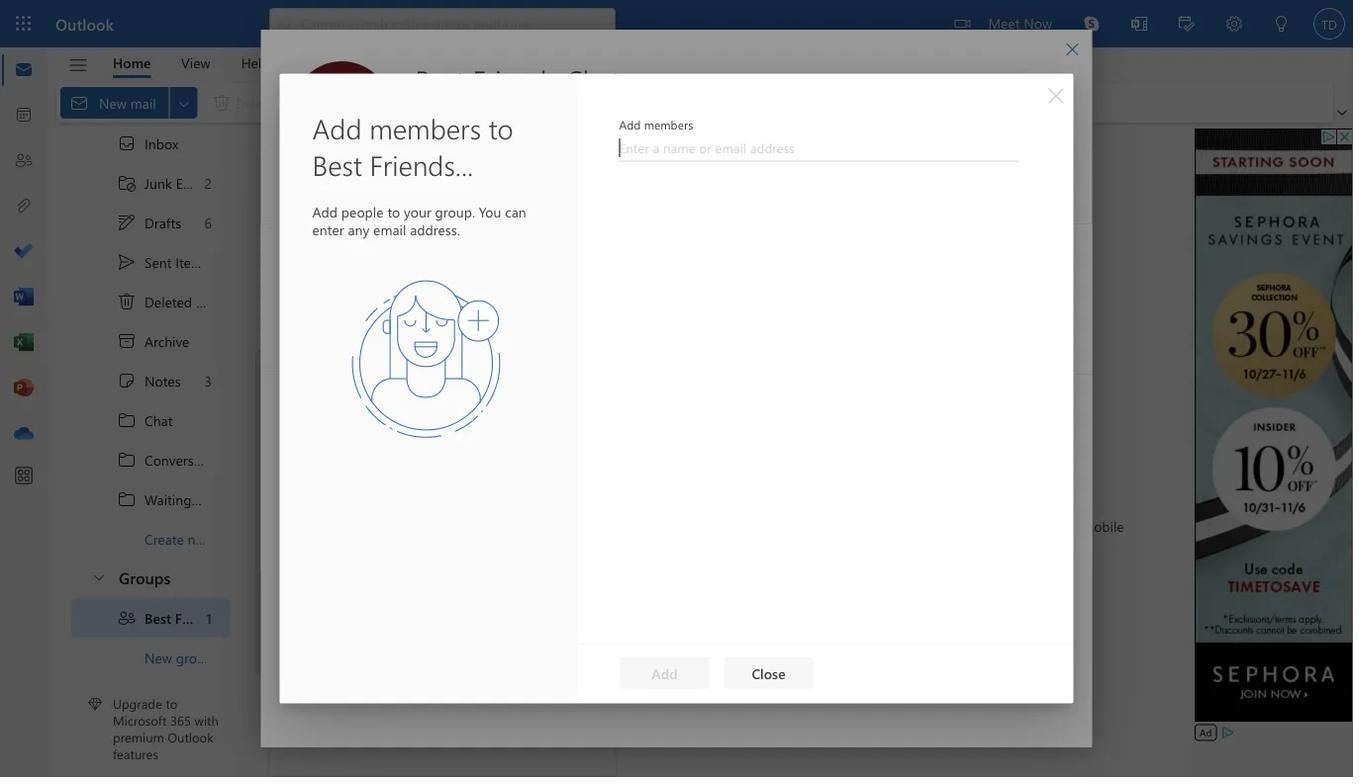 Task type: locate. For each thing, give the bounding box(es) containing it.
1 vertical spatial group
[[176, 650, 213, 668]]

to right people
[[387, 202, 400, 221]]


[[955, 16, 970, 32]]

meet now
[[988, 13, 1052, 32]]


[[117, 292, 137, 312]]

best inside add members to best friends
[[312, 146, 362, 183]]

trusted
[[500, 193, 545, 211]]

you up test dummy image
[[552, 352, 575, 371]]

send down members
[[364, 213, 395, 231]]

best friends chat 2 members
[[415, 61, 621, 120]]

key. up the test dummy row group
[[658, 352, 681, 371]]

 inside  tree item
[[117, 253, 137, 273]]

0 horizontal spatial outlook
[[55, 13, 114, 34]]

 drafts
[[117, 213, 181, 233]]

expanded profile pane navigation menu for best friends chat tab list
[[261, 180, 1092, 225]]

1 horizontal spatial 2
[[337, 181, 343, 197]]

onedrive image
[[14, 425, 34, 444]]

items
[[175, 254, 209, 272], [196, 293, 229, 312]]

you up "the"
[[320, 333, 343, 351]]

test dummy row group
[[261, 375, 1092, 489]]

send
[[441, 133, 472, 151], [364, 213, 395, 231]]

0 horizontal spatial key.
[[428, 333, 453, 351]]

wherever
[[300, 352, 358, 371], [413, 352, 471, 371]]

outlook inside upgrade to microsoft 365 with premium outlook features
[[168, 729, 213, 747]]

email button
[[430, 180, 481, 224]]

members inside message list section
[[346, 181, 395, 197]]

to right camera
[[948, 517, 960, 536]]

2  tree item from the top
[[71, 441, 231, 481]]

1 vertical spatial 
[[117, 451, 137, 471]]

premium
[[113, 729, 164, 747]]

new for the
[[327, 413, 353, 431]]

members inside add members to best friends
[[369, 109, 481, 146]]

add members
[[619, 116, 693, 132]]

3  tree item from the top
[[71, 481, 232, 520]]

document containing add members to best friends
[[0, 0, 1353, 778]]

0 vertical spatial your
[[404, 202, 431, 221]]

 tree item down  notes
[[71, 401, 231, 441]]

1 horizontal spatial with
[[796, 517, 821, 536]]

cell
[[292, 350, 869, 366]]

need up test dummy image
[[578, 352, 611, 371]]

2 vertical spatial outlook
[[168, 729, 213, 747]]

0 horizontal spatial 
[[117, 253, 137, 273]]

1 vertical spatial best friends chat
[[300, 393, 409, 411]]

 down 
[[117, 411, 137, 431]]

 left sent
[[117, 253, 137, 273]]


[[117, 609, 137, 629]]

to right upgrade
[[166, 696, 177, 713]]

1 horizontal spatial group
[[469, 413, 507, 431]]

members
[[426, 102, 484, 120], [369, 109, 481, 146], [644, 116, 693, 132], [346, 181, 395, 197], [312, 244, 382, 267]]

dialog containing add members to best friends
[[0, 0, 1353, 778]]

6
[[205, 214, 212, 232]]

people
[[341, 202, 384, 221]]

friends
[[473, 61, 558, 98], [370, 146, 455, 183], [372, 155, 426, 178], [330, 393, 376, 411], [387, 413, 433, 431]]

1 horizontal spatial is
[[511, 413, 521, 431]]

1 horizontal spatial your
[[825, 517, 853, 536]]

2 members
[[337, 181, 395, 197]]

 for  chat
[[117, 411, 137, 431]]

0 horizontal spatial is
[[385, 333, 394, 351]]


[[417, 134, 433, 150]]

home button
[[98, 48, 166, 78]]

add inside add people to your group. you can enter any email address.
[[312, 202, 338, 221]]

2 up 6
[[205, 174, 212, 193]]

0 vertical spatial group
[[469, 413, 507, 431]]

best up 
[[415, 61, 465, 98]]

1 vertical spatial all
[[300, 333, 316, 351]]

dialog
[[0, 0, 1353, 778]]

go.
[[388, 352, 409, 371]]

members inside members region
[[312, 244, 382, 267]]

chat
[[566, 61, 621, 98], [431, 155, 465, 178], [380, 393, 409, 411], [145, 412, 173, 430], [436, 413, 465, 431]]

close
[[752, 665, 785, 683]]

all right stay.
[[533, 352, 548, 371]]

email inside the  send email
[[399, 213, 432, 231]]

1 horizontal spatial new
[[327, 413, 353, 431]]

chat down the  send email
[[431, 155, 465, 178]]

outlook banner
[[0, 0, 1353, 48]]

wherever up test
[[300, 352, 358, 371]]

new
[[327, 413, 353, 431], [188, 531, 213, 549]]

need up test
[[347, 333, 381, 351]]

camera
[[899, 517, 944, 536]]

you inside add people to your group. you can enter any email address.
[[479, 202, 501, 221]]

group right new on the left bottom
[[176, 650, 213, 668]]

1 horizontal spatial wherever
[[413, 352, 471, 371]]

1 horizontal spatial outlook
[[168, 729, 213, 747]]

files image
[[14, 197, 34, 217]]

 for 
[[117, 451, 137, 471]]

new group
[[145, 650, 213, 668]]

scan
[[683, 517, 712, 536]]

any
[[348, 221, 369, 239]]


[[1048, 88, 1064, 103]]

2
[[415, 102, 423, 120], [205, 174, 212, 193], [337, 181, 343, 197]]

chat down "notes"
[[145, 412, 173, 430]]

0 horizontal spatial 2
[[205, 174, 212, 193]]

group inside message list no items selected list box
[[469, 413, 507, 431]]

group
[[469, 413, 507, 431], [176, 650, 213, 668]]

mobile
[[1082, 517, 1124, 536]]

best friends chat up "the"
[[300, 393, 409, 411]]

chat inside best friends chat 'popup button'
[[431, 155, 465, 178]]

 up all members at top left
[[337, 212, 356, 232]]

members for all members
[[312, 244, 382, 267]]

best friends chat inside 'popup button'
[[337, 155, 465, 178]]

members button
[[345, 180, 422, 224]]

2 wherever from the left
[[413, 352, 471, 371]]

members up best friends chat 'popup button'
[[369, 109, 481, 146]]

set your advertising preferences image
[[1220, 726, 1236, 741]]

to right ...
[[489, 109, 513, 146]]

word image
[[14, 288, 34, 308]]

tree
[[71, 124, 253, 560]]

add
[[312, 109, 362, 146], [619, 116, 641, 132], [312, 202, 338, 221], [652, 665, 678, 683]]

close button
[[724, 658, 813, 690]]

 for  waiting4reply
[[117, 490, 137, 510]]

tab list
[[98, 48, 285, 78]]


[[573, 273, 591, 291]]

groups tree item
[[71, 560, 231, 599]]

1 vertical spatial need
[[578, 352, 611, 371]]

1 horizontal spatial one
[[628, 352, 654, 371]]

send inside bc dialog
[[441, 133, 472, 151]]

best friends chat
[[337, 155, 465, 178], [300, 393, 409, 411]]

you left can
[[479, 202, 501, 221]]

0 horizontal spatial with
[[195, 712, 219, 730]]

add inside add members to best friends
[[312, 109, 362, 146]]

members list grid
[[261, 342, 1092, 489]]

best up "the"
[[300, 393, 327, 411]]

one up the go.
[[398, 333, 424, 351]]

members up expanded profile pane navigation menu for best friends chat tab list
[[644, 116, 693, 132]]

group.
[[435, 202, 475, 221]]

your inside add people to your group. you can enter any email address.
[[404, 202, 431, 221]]

3  from the top
[[117, 490, 137, 510]]

all down about button
[[289, 244, 308, 267]]

0 vertical spatial items
[[175, 254, 209, 272]]

 tree item up create
[[71, 481, 232, 520]]


[[117, 174, 137, 194]]

 junk email 2
[[117, 174, 212, 194]]

 inside message list section
[[337, 212, 356, 232]]

0 vertical spatial outlook
[[55, 13, 114, 34]]

best up about
[[312, 146, 362, 183]]

0 horizontal spatial wherever
[[300, 352, 358, 371]]

best inside best friends chat 'popup button'
[[337, 155, 368, 178]]

2 up 
[[415, 102, 423, 120]]

2 up people
[[337, 181, 343, 197]]

premium features image
[[88, 698, 102, 712]]

0 vertical spatial best friends chat
[[337, 155, 465, 178]]

 notes
[[117, 372, 181, 391]]

you
[[479, 202, 501, 221], [320, 333, 343, 351], [362, 352, 385, 371], [475, 352, 498, 371], [552, 352, 575, 371]]

members down the any
[[312, 244, 382, 267]]

1 vertical spatial is
[[615, 352, 624, 371]]

0 vertical spatial key.
[[428, 333, 453, 351]]

new inside create new folder 'tree item'
[[188, 531, 213, 549]]

0 vertical spatial 
[[117, 411, 137, 431]]

2 horizontal spatial outlook
[[1029, 517, 1078, 536]]

0 vertical spatial all
[[289, 244, 308, 267]]

group inside new group tree item
[[176, 650, 213, 668]]

1 horizontal spatial send
[[441, 133, 472, 151]]

group left ready
[[469, 413, 507, 431]]

image of best friends chat image
[[292, 61, 391, 164]]

outlook up  button
[[55, 13, 114, 34]]

members for add members to best friends
[[369, 109, 481, 146]]

 button
[[436, 200, 475, 244]]

1  from the top
[[117, 411, 137, 431]]

2 vertical spatial 
[[117, 490, 137, 510]]

friends inside "best friends chat 2 members"
[[473, 61, 558, 98]]

0 vertical spatial send
[[441, 133, 472, 151]]

members up people
[[346, 181, 395, 197]]

outlook link
[[55, 0, 114, 48]]

all for all members
[[289, 244, 308, 267]]

0 vertical spatial one
[[398, 333, 424, 351]]

2  from the top
[[117, 451, 137, 471]]

deleted
[[145, 293, 192, 312]]

document
[[0, 0, 1353, 778]]


[[445, 212, 465, 232]]

 tree item
[[71, 401, 231, 441], [71, 441, 231, 481], [71, 481, 232, 520]]

 inbox
[[117, 134, 179, 154]]

junk
[[145, 174, 172, 193]]

0 horizontal spatial send
[[364, 213, 395, 231]]

0 vertical spatial 
[[337, 212, 356, 232]]

 tree item down  chat
[[71, 441, 231, 481]]

create new folder tree item
[[71, 520, 253, 560]]

address.
[[410, 221, 460, 239]]

2 inside  junk email 2
[[205, 174, 212, 193]]

items right sent
[[175, 254, 209, 272]]

email up 
[[439, 193, 472, 211]]

key. down search by name or alias text box
[[428, 333, 453, 351]]

all
[[289, 244, 308, 267], [300, 333, 316, 351], [533, 352, 548, 371]]

best friends chat inside message list no items selected list box
[[300, 393, 409, 411]]


[[337, 212, 356, 232], [117, 253, 137, 273]]

best friends chat down 
[[337, 155, 465, 178]]

best right "the"
[[357, 413, 383, 431]]

items for 
[[196, 293, 229, 312]]

1 horizontal spatial email
[[439, 193, 472, 211]]

is left ready
[[511, 413, 521, 431]]

365
[[170, 712, 191, 730]]

0 horizontal spatial email
[[176, 174, 209, 193]]

tree containing 
[[71, 124, 253, 560]]

tree inside bc application
[[71, 124, 253, 560]]

is up the go.
[[385, 333, 394, 351]]

with inside upgrade to microsoft 365 with premium outlook features
[[195, 712, 219, 730]]

send right 
[[441, 133, 472, 151]]

0 vertical spatial with
[[796, 517, 821, 536]]

Search by name or alias text field
[[323, 287, 545, 319]]

 tree item
[[71, 362, 231, 401]]

all up "the"
[[300, 333, 316, 351]]

email
[[176, 174, 209, 193], [439, 193, 472, 211]]

new right "the"
[[327, 413, 353, 431]]

items right "deleted"
[[196, 293, 229, 312]]

with right 365
[[195, 712, 219, 730]]

chat up add members
[[566, 61, 621, 98]]

1 vertical spatial new
[[188, 531, 213, 549]]

add inside add button
[[652, 665, 678, 683]]

meet
[[988, 13, 1020, 32]]

 chat
[[117, 411, 173, 431]]

email right junk
[[176, 174, 209, 193]]

1 vertical spatial key.
[[658, 352, 681, 371]]

0 vertical spatial new
[[327, 413, 353, 431]]

 down  chat
[[117, 451, 137, 471]]

chat inside "best friends chat 2 members"
[[566, 61, 621, 98]]

items inside  sent items
[[175, 254, 209, 272]]

2 horizontal spatial 2
[[415, 102, 423, 120]]

email inside bc dialog
[[475, 133, 508, 151]]

 tree item
[[71, 203, 231, 243]]

1 vertical spatial send
[[364, 213, 395, 231]]

wherever right the go.
[[413, 352, 471, 371]]

add for add people to your group. you can enter any email address.
[[312, 202, 338, 221]]

stay.
[[501, 352, 529, 371]]

members for 2 members
[[346, 181, 395, 197]]

sent
[[145, 254, 172, 272]]

best friends chat image
[[277, 155, 325, 203]]

1 vertical spatial items
[[196, 293, 229, 312]]

best up 2 members popup button
[[337, 155, 368, 178]]

can
[[505, 202, 526, 221]]

members up the  send email
[[426, 102, 484, 120]]

items for 
[[175, 254, 209, 272]]

outlook left mobile
[[1029, 517, 1078, 536]]

email
[[475, 133, 508, 151], [399, 213, 432, 231], [373, 221, 406, 239]]

tab list containing home
[[98, 48, 285, 78]]

is up test dummy image
[[615, 352, 624, 371]]

0 vertical spatial need
[[347, 333, 381, 351]]

items inside  deleted items
[[196, 293, 229, 312]]

new left the folder
[[188, 531, 213, 549]]

1 horizontal spatial 
[[337, 212, 356, 232]]

0 horizontal spatial group
[[176, 650, 213, 668]]

one up test dummy image
[[628, 352, 654, 371]]

send inside the  send email
[[364, 213, 395, 231]]

mail image
[[14, 60, 34, 80]]

3
[[205, 372, 212, 391]]

0 horizontal spatial your
[[404, 202, 431, 221]]

outlook right premium
[[168, 729, 213, 747]]

 tree item
[[71, 322, 231, 362]]

1 vertical spatial 
[[117, 253, 137, 273]]

1 vertical spatial your
[[825, 517, 853, 536]]

1 vertical spatial with
[[195, 712, 219, 730]]

0 horizontal spatial new
[[188, 531, 213, 549]]

with right "code"
[[796, 517, 821, 536]]

message list no items selected list box
[[269, 303, 681, 777]]

new inside message list no items selected list box
[[327, 413, 353, 431]]

2 vertical spatial is
[[511, 413, 521, 431]]

with
[[796, 517, 821, 536], [195, 712, 219, 730]]

 send email
[[417, 133, 508, 151]]

send for 
[[364, 213, 395, 231]]

2 inside "best friends chat 2 members"
[[415, 102, 423, 120]]

0 horizontal spatial need
[[347, 333, 381, 351]]

calendar image
[[14, 106, 34, 126]]

all inside members region
[[289, 244, 308, 267]]

Enter a name or email address field
[[619, 138, 1018, 158]]

 up create new folder 'tree item'
[[117, 490, 137, 510]]



Task type: describe. For each thing, give the bounding box(es) containing it.
about
[[290, 193, 328, 211]]

 tree item
[[71, 124, 231, 164]]

 button
[[1053, 30, 1092, 69]]

scan the qr code with your phone camera to download outlook mobile
[[683, 517, 1124, 536]]

 tree item
[[71, 599, 231, 639]]

1  tree item from the top
[[71, 401, 231, 441]]

2 vertical spatial all
[[533, 352, 548, 371]]

download
[[964, 517, 1025, 536]]

email inside add people to your group. you can enter any email address.
[[373, 221, 406, 239]]

with for 365
[[195, 712, 219, 730]]

members inside "best friends chat 2 members"
[[426, 102, 484, 120]]

trusted senders button
[[489, 180, 607, 224]]

trusted senders
[[500, 193, 596, 211]]

0 horizontal spatial one
[[398, 333, 424, 351]]

phone
[[856, 517, 896, 536]]

powerpoint image
[[14, 379, 34, 399]]

members for add members
[[644, 116, 693, 132]]

outlook inside banner
[[55, 13, 114, 34]]

add for add members
[[619, 116, 641, 132]]

 button
[[568, 267, 596, 294]]

2 for friends
[[415, 102, 423, 120]]

members region
[[261, 225, 1092, 571]]

best friends chat button
[[333, 155, 465, 181]]

friends inside 'popup button'
[[372, 155, 426, 178]]

features
[[113, 746, 158, 763]]

best inside "best friends chat 2 members"
[[415, 61, 465, 98]]

you left stay.
[[475, 352, 498, 371]]

2 horizontal spatial is
[[615, 352, 624, 371]]

add members heading
[[619, 116, 1018, 132]]

move & delete group
[[60, 83, 401, 123]]


[[117, 332, 137, 352]]

 tree item
[[71, 164, 231, 203]]

view
[[181, 53, 210, 72]]

create new folder
[[145, 531, 253, 549]]

all members
[[289, 244, 382, 267]]

new for create
[[188, 531, 213, 549]]

 button
[[475, 200, 515, 244]]

 for  send email
[[337, 212, 356, 232]]

the new best friends chat group is ready
[[300, 413, 559, 431]]

email for 
[[399, 213, 432, 231]]

members
[[354, 193, 413, 211]]


[[117, 134, 137, 154]]

home
[[113, 53, 151, 72]]

chat right test
[[380, 393, 409, 411]]

friends inside add members to best friends
[[370, 146, 455, 183]]

 send email
[[337, 212, 432, 232]]

code
[[762, 517, 792, 536]]

chat right dummy
[[436, 413, 465, 431]]

create
[[145, 531, 184, 549]]


[[117, 213, 137, 233]]

notes
[[145, 372, 181, 391]]

waiting4reply
[[145, 491, 232, 509]]

the
[[300, 413, 323, 431]]

you left the go.
[[362, 352, 385, 371]]

0 vertical spatial is
[[385, 333, 394, 351]]

...
[[455, 146, 473, 183]]

help button
[[226, 48, 285, 78]]

send for 
[[441, 133, 472, 151]]

 sent items
[[117, 253, 209, 273]]

left-rail-appbar navigation
[[4, 48, 44, 457]]

 waiting4reply
[[117, 490, 232, 510]]

 archive
[[117, 332, 189, 352]]

1 wherever from the left
[[300, 352, 358, 371]]

email inside  junk email 2
[[176, 174, 209, 193]]

archive
[[145, 333, 189, 351]]


[[1065, 42, 1080, 57]]

 tree item
[[71, 283, 231, 322]]

bc
[[316, 83, 367, 139]]

now
[[1024, 13, 1052, 32]]

add people to your group. you can enter any email address.
[[312, 202, 526, 239]]

2 inside message list section
[[337, 181, 343, 197]]

email inside button
[[439, 193, 472, 211]]

chat inside  chat
[[145, 412, 173, 430]]

test
[[344, 395, 368, 413]]

enter
[[312, 221, 344, 239]]

to inside upgrade to microsoft 365 with premium outlook features
[[166, 696, 177, 713]]

 deleted items
[[117, 292, 229, 312]]

more apps image
[[14, 467, 34, 487]]

 button
[[58, 48, 98, 82]]

inbox
[[145, 135, 179, 153]]

people image
[[14, 151, 34, 171]]

groups
[[119, 567, 171, 589]]

with for code
[[796, 517, 821, 536]]

bc application
[[0, 0, 1353, 778]]

all you need is one key. wherever you go. wherever you stay. all you need is one key.
[[300, 333, 681, 371]]


[[485, 212, 505, 232]]

drafts
[[145, 214, 181, 232]]


[[91, 570, 107, 586]]

help
[[241, 53, 270, 72]]

test dummy button
[[292, 384, 869, 425]]

the
[[716, 517, 735, 536]]

excel image
[[14, 334, 34, 353]]

microsoft
[[113, 712, 167, 730]]

view button
[[166, 48, 225, 78]]

 tree item
[[71, 243, 231, 283]]

1 vertical spatial outlook
[[1029, 517, 1078, 536]]

1
[[206, 610, 212, 628]]

 button
[[1036, 80, 1067, 111]]

2 members button
[[333, 181, 395, 197]]

upgrade
[[113, 696, 162, 713]]

ad
[[1200, 727, 1212, 740]]

test dummy
[[344, 395, 420, 413]]

1 vertical spatial one
[[628, 352, 654, 371]]

to inside add people to your group. you can enter any email address.
[[387, 202, 400, 221]]

to do image
[[14, 242, 34, 262]]

 button
[[81, 560, 115, 596]]

cell inside members list grid
[[292, 350, 869, 366]]

add members to best friends
[[312, 109, 513, 183]]

qr
[[739, 517, 758, 536]]

bc dialog
[[261, 30, 1092, 748]]

email for 
[[475, 133, 508, 151]]

to inside add members to best friends
[[489, 109, 513, 146]]

2 for junk
[[205, 174, 212, 193]]

1 horizontal spatial key.
[[658, 352, 681, 371]]

senders
[[549, 193, 596, 211]]


[[117, 372, 137, 391]]

new group tree item
[[71, 639, 231, 678]]

 for  sent items
[[117, 253, 137, 273]]

folder
[[217, 531, 253, 549]]

1 horizontal spatial need
[[578, 352, 611, 371]]

rubyanndersson@gmail.com image
[[292, 440, 869, 480]]

upgrade to microsoft 365 with premium outlook features
[[113, 696, 219, 763]]

add for add members to best friends
[[312, 109, 362, 146]]

test dummy image
[[292, 384, 869, 424]]

all for all you need is one key. wherever you go. wherever you stay. all you need is one key.
[[300, 333, 316, 351]]

new
[[145, 650, 172, 668]]

message list section
[[269, 132, 681, 777]]

add button
[[620, 658, 709, 690]]


[[68, 55, 89, 76]]



Task type: vqa. For each thing, say whether or not it's contained in the screenshot.
Learn
no



